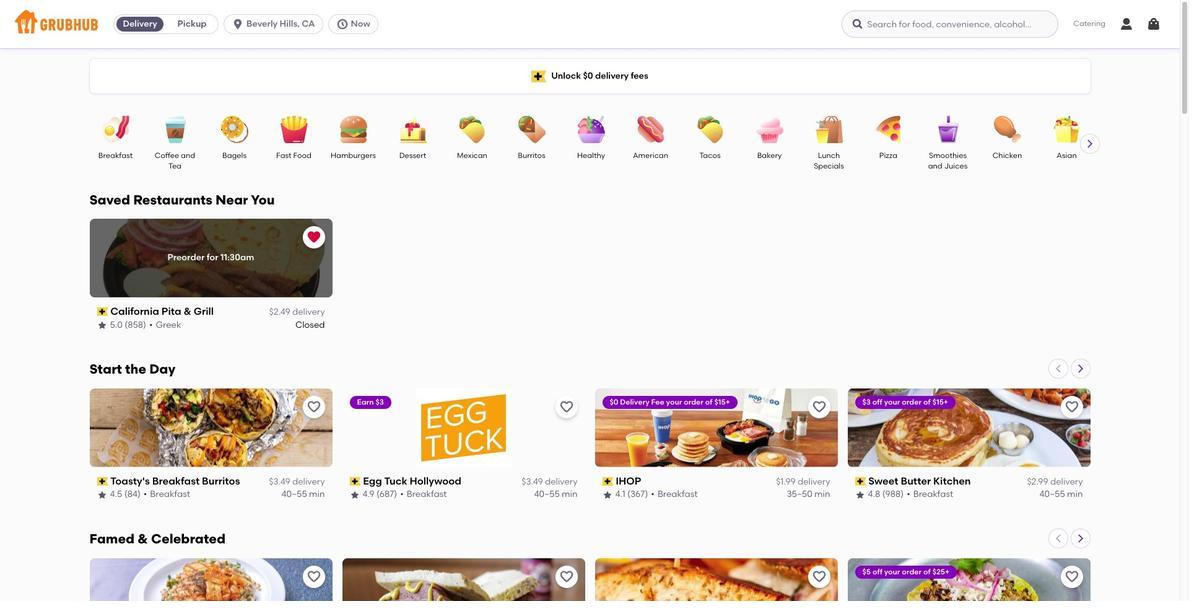 Task type: locate. For each thing, give the bounding box(es) containing it.
save this restaurant image for sweet butter kitchen
[[1065, 400, 1080, 414]]

1 horizontal spatial burritos
[[518, 151, 546, 160]]

0 horizontal spatial $15+
[[715, 398, 730, 406]]

2 $3.49 delivery from the left
[[522, 477, 578, 487]]

now button
[[328, 14, 383, 34]]

toasty's
[[110, 475, 150, 487]]

5.0
[[110, 319, 123, 330]]

• breakfast for toasty's breakfast burritos
[[144, 489, 190, 500]]

1 subscription pass image from the left
[[97, 477, 108, 486]]

delivery left "fee"
[[620, 398, 650, 406]]

0 horizontal spatial svg image
[[336, 18, 349, 30]]

hollywood
[[410, 475, 462, 487]]

1 horizontal spatial svg image
[[1147, 17, 1162, 32]]

egg tuck hollywood logo image
[[416, 388, 512, 467]]

1 $3.49 from the left
[[269, 477, 290, 487]]

1 horizontal spatial $3
[[863, 398, 871, 406]]

2 subscription pass image from the left
[[350, 477, 361, 486]]

day
[[149, 361, 176, 377]]

40–55 min for sweet butter kitchen
[[1040, 489, 1083, 500]]

of for $5 off your order of $25+
[[924, 567, 931, 576]]

1 vertical spatial $0
[[610, 398, 619, 406]]

save this restaurant image for the farm of beverly hills logo
[[306, 569, 321, 584]]

order for $5 off your order of $25+
[[902, 567, 922, 576]]

delivery button
[[114, 14, 166, 34]]

1 horizontal spatial $3.49 delivery
[[522, 477, 578, 487]]

your for $5
[[885, 567, 901, 576]]

mexican
[[457, 151, 488, 160]]

butter
[[901, 475, 931, 487]]

your
[[666, 398, 682, 406], [885, 398, 901, 406], [885, 567, 901, 576]]

star icon image for toasty's breakfast burritos
[[97, 490, 107, 500]]

2 40–55 min from the left
[[534, 489, 578, 500]]

$3.49 delivery for egg tuck hollywood
[[522, 477, 578, 487]]

0 vertical spatial and
[[181, 151, 195, 160]]

start
[[90, 361, 122, 377]]

ca
[[302, 19, 315, 29]]

40–55 for egg tuck hollywood
[[534, 489, 560, 500]]

caret left icon image for start the day
[[1054, 364, 1064, 374]]

off
[[873, 398, 883, 406], [873, 567, 883, 576]]

save this restaurant image
[[559, 400, 574, 414], [1065, 400, 1080, 414], [1065, 569, 1080, 584]]

•
[[149, 319, 153, 330], [144, 489, 147, 500], [400, 489, 404, 500], [651, 489, 655, 500], [907, 489, 911, 500]]

0 vertical spatial off
[[873, 398, 883, 406]]

0 horizontal spatial delivery
[[123, 19, 157, 29]]

1 horizontal spatial and
[[929, 162, 943, 171]]

& right pita
[[184, 305, 191, 317]]

off for $3
[[873, 398, 883, 406]]

2 horizontal spatial 40–55
[[1040, 489, 1066, 500]]

celebrated
[[151, 531, 226, 546]]

• right (84)
[[144, 489, 147, 500]]

0 vertical spatial delivery
[[123, 19, 157, 29]]

subscription pass image for toasty's breakfast burritos
[[97, 477, 108, 486]]

min for hollywood
[[562, 489, 578, 500]]

burritos
[[518, 151, 546, 160], [202, 475, 240, 487]]

burritos down toasty's breakfast burritos logo
[[202, 475, 240, 487]]

and up the tea
[[181, 151, 195, 160]]

saved
[[90, 192, 130, 208]]

2 $3.49 from the left
[[522, 477, 543, 487]]

unlock
[[552, 71, 581, 81]]

breakfast down sweet butter kitchen at the bottom of the page
[[914, 489, 954, 500]]

min for kitchen
[[1068, 489, 1083, 500]]

(988)
[[883, 489, 904, 500]]

coffee and tea image
[[153, 116, 197, 143]]

pickup button
[[166, 14, 218, 34]]

$0
[[583, 71, 593, 81], [610, 398, 619, 406]]

save this restaurant button
[[303, 396, 325, 418], [556, 396, 578, 418], [808, 396, 831, 418], [1061, 396, 1083, 418], [303, 566, 325, 588], [556, 566, 578, 588], [808, 566, 831, 588], [1061, 566, 1083, 588]]

subscription pass image
[[97, 477, 108, 486], [350, 477, 361, 486], [603, 477, 614, 486], [855, 477, 866, 486]]

subscription pass image left sweet
[[855, 477, 866, 486]]

svg image inside beverly hills, ca button
[[232, 18, 244, 30]]

delivery
[[595, 71, 629, 81], [292, 307, 325, 317], [292, 477, 325, 487], [545, 477, 578, 487], [798, 477, 831, 487], [1051, 477, 1083, 487]]

$0 right unlock
[[583, 71, 593, 81]]

$0 left "fee"
[[610, 398, 619, 406]]

fast
[[276, 151, 292, 160]]

1 $15+ from the left
[[715, 398, 730, 406]]

delivery for sweet butter kitchen
[[1051, 477, 1083, 487]]

and for coffee and tea
[[181, 151, 195, 160]]

save this restaurant image
[[306, 400, 321, 414], [812, 400, 827, 414], [306, 569, 321, 584], [559, 569, 574, 584], [812, 569, 827, 584]]

min
[[309, 489, 325, 500], [562, 489, 578, 500], [815, 489, 831, 500], [1068, 489, 1083, 500]]

4 subscription pass image from the left
[[855, 477, 866, 486]]

star icon image
[[97, 320, 107, 330], [97, 490, 107, 500], [350, 490, 360, 500], [603, 490, 613, 500], [855, 490, 865, 500]]

order
[[684, 398, 704, 406], [902, 398, 922, 406], [902, 567, 922, 576]]

2 40–55 from the left
[[534, 489, 560, 500]]

svg image
[[1120, 17, 1135, 32], [336, 18, 349, 30], [852, 18, 865, 30]]

$2.99 delivery
[[1028, 477, 1083, 487]]

pizza image
[[867, 116, 911, 143]]

saved restaurant button
[[303, 226, 325, 248]]

0 horizontal spatial 40–55
[[282, 489, 307, 500]]

breakfast down 'toasty's breakfast burritos'
[[150, 489, 190, 500]]

star icon image left "4.1"
[[603, 490, 613, 500]]

$3
[[376, 398, 384, 406], [863, 398, 871, 406]]

1 horizontal spatial $3.49
[[522, 477, 543, 487]]

4.1
[[616, 489, 626, 500]]

0 horizontal spatial $3
[[376, 398, 384, 406]]

fast food image
[[272, 116, 316, 143]]

• breakfast down sweet butter kitchen at the bottom of the page
[[907, 489, 954, 500]]

subscription pass image left toasty's
[[97, 477, 108, 486]]

egg tuck hollywood
[[363, 475, 462, 487]]

• down butter
[[907, 489, 911, 500]]

sweet butter kitchen logo image
[[848, 388, 1091, 467]]

and down smoothies
[[929, 162, 943, 171]]

$3.49
[[269, 477, 290, 487], [522, 477, 543, 487]]

min left "4.1"
[[562, 489, 578, 500]]

1 vertical spatial caret right icon image
[[1076, 364, 1086, 374]]

factor's famous deli logo image
[[595, 558, 838, 601]]

min left 4.9
[[309, 489, 325, 500]]

3 • breakfast from the left
[[651, 489, 698, 500]]

lunch
[[818, 151, 840, 160]]

subscription pass image left ihop
[[603, 477, 614, 486]]

4.5 (84)
[[110, 489, 141, 500]]

asian image
[[1046, 116, 1089, 143]]

1 vertical spatial &
[[138, 531, 148, 546]]

3 40–55 min from the left
[[1040, 489, 1083, 500]]

1 40–55 from the left
[[282, 489, 307, 500]]

tacos tu madre logo image
[[848, 558, 1091, 601]]

• breakfast down 'toasty's breakfast burritos'
[[144, 489, 190, 500]]

breakfast down hollywood
[[407, 489, 447, 500]]

• for sweet butter kitchen
[[907, 489, 911, 500]]

1 caret left icon image from the top
[[1054, 364, 1064, 374]]

delivery
[[123, 19, 157, 29], [620, 398, 650, 406]]

$2.99
[[1028, 477, 1049, 487]]

• right (367)
[[651, 489, 655, 500]]

3 40–55 from the left
[[1040, 489, 1066, 500]]

california pita & grill
[[110, 305, 214, 317]]

hamburgers
[[331, 151, 376, 160]]

Search for food, convenience, alcohol... search field
[[842, 11, 1059, 38]]

toasty's breakfast burritos logo image
[[90, 388, 332, 467]]

1 horizontal spatial 40–55 min
[[534, 489, 578, 500]]

& right famed
[[138, 531, 148, 546]]

2 • breakfast from the left
[[400, 489, 447, 500]]

1 horizontal spatial 40–55
[[534, 489, 560, 500]]

california
[[110, 305, 159, 317]]

min down $2.99 delivery
[[1068, 489, 1083, 500]]

subscription pass image left egg in the bottom of the page
[[350, 477, 361, 486]]

burritos down burritos image
[[518, 151, 546, 160]]

5.0 (858)
[[110, 319, 146, 330]]

• breakfast down egg tuck hollywood
[[400, 489, 447, 500]]

lunch specials image
[[808, 116, 851, 143]]

you
[[251, 192, 275, 208]]

0 horizontal spatial $3.49
[[269, 477, 290, 487]]

svg image
[[1147, 17, 1162, 32], [232, 18, 244, 30]]

4.5
[[110, 489, 122, 500]]

1 vertical spatial off
[[873, 567, 883, 576]]

(84)
[[124, 489, 141, 500]]

star icon image for sweet butter kitchen
[[855, 490, 865, 500]]

bakery
[[758, 151, 782, 160]]

star icon image left 4.9
[[350, 490, 360, 500]]

1 horizontal spatial delivery
[[620, 398, 650, 406]]

star icon image left the 4.5
[[97, 490, 107, 500]]

kitchen
[[934, 475, 971, 487]]

pita
[[162, 305, 181, 317]]

caret right icon image
[[1085, 139, 1095, 149], [1076, 364, 1086, 374], [1076, 533, 1086, 543]]

0 vertical spatial &
[[184, 305, 191, 317]]

min right 35–50
[[815, 489, 831, 500]]

1 off from the top
[[873, 398, 883, 406]]

the farm of beverly hills logo image
[[90, 558, 332, 601]]

1 • breakfast from the left
[[144, 489, 190, 500]]

0 horizontal spatial $3.49 delivery
[[269, 477, 325, 487]]

1 vertical spatial and
[[929, 162, 943, 171]]

0 horizontal spatial and
[[181, 151, 195, 160]]

• down tuck
[[400, 489, 404, 500]]

4 • breakfast from the left
[[907, 489, 954, 500]]

4.1 (367)
[[616, 489, 648, 500]]

• right (858)
[[149, 319, 153, 330]]

35–50 min
[[787, 489, 831, 500]]

2 horizontal spatial svg image
[[1120, 17, 1135, 32]]

healthy image
[[570, 116, 613, 143]]

• breakfast
[[144, 489, 190, 500], [400, 489, 447, 500], [651, 489, 698, 500], [907, 489, 954, 500]]

4 min from the left
[[1068, 489, 1083, 500]]

$15+
[[715, 398, 730, 406], [933, 398, 949, 406]]

40–55 for sweet butter kitchen
[[1040, 489, 1066, 500]]

$3.49 delivery
[[269, 477, 325, 487], [522, 477, 578, 487]]

3 subscription pass image from the left
[[603, 477, 614, 486]]

2 vertical spatial caret right icon image
[[1076, 533, 1086, 543]]

• for ihop
[[651, 489, 655, 500]]

1 40–55 min from the left
[[282, 489, 325, 500]]

2 min from the left
[[562, 489, 578, 500]]

sweet butter kitchen
[[869, 475, 971, 487]]

1 horizontal spatial $15+
[[933, 398, 949, 406]]

40–55 min
[[282, 489, 325, 500], [534, 489, 578, 500], [1040, 489, 1083, 500]]

caret left icon image
[[1054, 364, 1064, 374], [1054, 533, 1064, 543]]

and for smoothies and juices
[[929, 162, 943, 171]]

and inside coffee and tea
[[181, 151, 195, 160]]

star icon image left 4.8
[[855, 490, 865, 500]]

2 off from the top
[[873, 567, 883, 576]]

0 horizontal spatial $0
[[583, 71, 593, 81]]

star icon image for california pita & grill
[[97, 320, 107, 330]]

1 min from the left
[[309, 489, 325, 500]]

breakfast right (367)
[[658, 489, 698, 500]]

chicken image
[[986, 116, 1030, 143]]

40–55
[[282, 489, 307, 500], [534, 489, 560, 500], [1040, 489, 1066, 500]]

0 vertical spatial caret left icon image
[[1054, 364, 1064, 374]]

4.9
[[363, 489, 375, 500]]

0 horizontal spatial 40–55 min
[[282, 489, 325, 500]]

2 horizontal spatial 40–55 min
[[1040, 489, 1083, 500]]

1 vertical spatial burritos
[[202, 475, 240, 487]]

2 caret left icon image from the top
[[1054, 533, 1064, 543]]

(367)
[[628, 489, 648, 500]]

1 vertical spatial caret left icon image
[[1054, 533, 1064, 543]]

1 $3.49 delivery from the left
[[269, 477, 325, 487]]

ihop
[[616, 475, 642, 487]]

bagels image
[[213, 116, 256, 143]]

beverly hills, ca
[[247, 19, 315, 29]]

star icon image down subscription pass image at the left
[[97, 320, 107, 330]]

and inside smoothies and juices
[[929, 162, 943, 171]]

earn $3
[[357, 398, 384, 406]]

0 horizontal spatial svg image
[[232, 18, 244, 30]]

• breakfast right (367)
[[651, 489, 698, 500]]

$5
[[863, 567, 871, 576]]

delivery left pickup
[[123, 19, 157, 29]]

breakfast
[[98, 151, 133, 160], [152, 475, 200, 487], [150, 489, 190, 500], [407, 489, 447, 500], [658, 489, 698, 500], [914, 489, 954, 500]]

$3.49 delivery for toasty's breakfast burritos
[[269, 477, 325, 487]]



Task type: describe. For each thing, give the bounding box(es) containing it.
delivery for ihop
[[798, 477, 831, 487]]

4.8 (988)
[[868, 489, 904, 500]]

grubhub plus flag logo image
[[532, 70, 547, 82]]

specials
[[814, 162, 845, 171]]

1 horizontal spatial $0
[[610, 398, 619, 406]]

caret left icon image for famed & celebrated
[[1054, 533, 1064, 543]]

restaurants
[[133, 192, 212, 208]]

saved restaurant image
[[306, 230, 321, 245]]

• breakfast for egg tuck hollywood
[[400, 489, 447, 500]]

off for $5
[[873, 567, 883, 576]]

1 horizontal spatial svg image
[[852, 18, 865, 30]]

40–55 min for egg tuck hollywood
[[534, 489, 578, 500]]

ihop logo image
[[595, 388, 838, 467]]

subscription pass image for ihop
[[603, 477, 614, 486]]

save this restaurant image for egg tuck hollywood
[[559, 400, 574, 414]]

earn
[[357, 398, 374, 406]]

fees
[[631, 71, 649, 81]]

$2.49 delivery
[[269, 307, 325, 317]]

caret right icon image for day
[[1076, 364, 1086, 374]]

delivery inside button
[[123, 19, 157, 29]]

famed & celebrated
[[90, 531, 226, 546]]

svg image inside now button
[[336, 18, 349, 30]]

min for burritos
[[309, 489, 325, 500]]

(858)
[[125, 319, 146, 330]]

breakfast right toasty's
[[152, 475, 200, 487]]

american
[[633, 151, 669, 160]]

food
[[293, 151, 312, 160]]

0 vertical spatial burritos
[[518, 151, 546, 160]]

of for $3 off your order of $15+
[[924, 398, 931, 406]]

$1.99 delivery
[[777, 477, 831, 487]]

• breakfast for sweet butter kitchen
[[907, 489, 954, 500]]

smoothies and juices
[[929, 151, 968, 171]]

lunch specials
[[814, 151, 845, 171]]

smoothies
[[929, 151, 967, 160]]

dessert image
[[391, 116, 435, 143]]

2 $15+ from the left
[[933, 398, 949, 406]]

subscription pass image for sweet butter kitchen
[[855, 477, 866, 486]]

pickup
[[178, 19, 207, 29]]

now
[[351, 19, 370, 29]]

canter's deli logo image
[[342, 558, 585, 601]]

for
[[207, 252, 219, 263]]

40–55 for toasty's breakfast burritos
[[282, 489, 307, 500]]

catering
[[1074, 19, 1106, 28]]

greek
[[156, 319, 181, 330]]

tacos image
[[689, 116, 732, 143]]

bakery image
[[748, 116, 792, 143]]

grill
[[194, 305, 214, 317]]

$3 off your order of $15+
[[863, 398, 949, 406]]

mexican image
[[451, 116, 494, 143]]

tacos
[[700, 151, 721, 160]]

beverly hills, ca button
[[224, 14, 328, 34]]

0 horizontal spatial burritos
[[202, 475, 240, 487]]

$5 off your order of $25+
[[863, 567, 950, 576]]

chicken
[[993, 151, 1023, 160]]

35–50
[[787, 489, 813, 500]]

famed
[[90, 531, 135, 546]]

fast food
[[276, 151, 312, 160]]

2 $3 from the left
[[863, 398, 871, 406]]

• greek
[[149, 319, 181, 330]]

preorder for 11:30am
[[168, 252, 254, 263]]

0 horizontal spatial &
[[138, 531, 148, 546]]

star icon image for ihop
[[603, 490, 613, 500]]

burritos image
[[510, 116, 554, 143]]

delivery for egg tuck hollywood
[[545, 477, 578, 487]]

sweet
[[869, 475, 899, 487]]

breakfast for toasty's breakfast burritos
[[150, 489, 190, 500]]

pizza
[[880, 151, 898, 160]]

near
[[216, 192, 248, 208]]

the
[[125, 361, 146, 377]]

catering button
[[1065, 10, 1115, 38]]

breakfast for egg tuck hollywood
[[407, 489, 447, 500]]

delivery for toasty's breakfast burritos
[[292, 477, 325, 487]]

american image
[[629, 116, 673, 143]]

beverly
[[247, 19, 278, 29]]

closed
[[296, 319, 325, 330]]

asian
[[1057, 151, 1077, 160]]

subscription pass image
[[97, 308, 108, 316]]

0 vertical spatial caret right icon image
[[1085, 139, 1095, 149]]

• for california pita & grill
[[149, 319, 153, 330]]

egg
[[363, 475, 382, 487]]

breakfast down the breakfast image
[[98, 151, 133, 160]]

1 horizontal spatial &
[[184, 305, 191, 317]]

save this restaurant image for toasty's breakfast burritos logo
[[306, 400, 321, 414]]

bagels
[[222, 151, 247, 160]]

breakfast image
[[94, 116, 137, 143]]

4.9 (687)
[[363, 489, 397, 500]]

coffee and tea
[[155, 151, 195, 171]]

breakfast for sweet butter kitchen
[[914, 489, 954, 500]]

1 vertical spatial delivery
[[620, 398, 650, 406]]

$1.99
[[777, 477, 796, 487]]

preorder
[[168, 252, 205, 263]]

save this restaurant image for 'factor's famous deli logo'
[[812, 569, 827, 584]]

smoothies and juices image
[[927, 116, 970, 143]]

$25+
[[933, 567, 950, 576]]

hamburgers image
[[332, 116, 375, 143]]

healthy
[[577, 151, 605, 160]]

dessert
[[400, 151, 426, 160]]

juices
[[945, 162, 968, 171]]

main navigation navigation
[[0, 0, 1180, 48]]

coffee
[[155, 151, 179, 160]]

hills,
[[280, 19, 300, 29]]

• for egg tuck hollywood
[[400, 489, 404, 500]]

$3.49 for burritos
[[269, 477, 290, 487]]

40–55 min for toasty's breakfast burritos
[[282, 489, 325, 500]]

toasty's breakfast burritos
[[110, 475, 240, 487]]

1 $3 from the left
[[376, 398, 384, 406]]

save this restaurant image for canter's deli logo
[[559, 569, 574, 584]]

star icon image for egg tuck hollywood
[[350, 490, 360, 500]]

unlock $0 delivery fees
[[552, 71, 649, 81]]

saved restaurants near you
[[90, 192, 275, 208]]

4.8
[[868, 489, 881, 500]]

11:30am
[[221, 252, 254, 263]]

0 vertical spatial $0
[[583, 71, 593, 81]]

delivery for california pita & grill
[[292, 307, 325, 317]]

your for $3
[[885, 398, 901, 406]]

start the day
[[90, 361, 176, 377]]

(687)
[[377, 489, 397, 500]]

$3.49 for hollywood
[[522, 477, 543, 487]]

$2.49
[[269, 307, 290, 317]]

3 min from the left
[[815, 489, 831, 500]]

tea
[[169, 162, 182, 171]]

• for toasty's breakfast burritos
[[144, 489, 147, 500]]

breakfast for ihop
[[658, 489, 698, 500]]

tuck
[[384, 475, 407, 487]]

subscription pass image for egg tuck hollywood
[[350, 477, 361, 486]]

caret right icon image for celebrated
[[1076, 533, 1086, 543]]

• breakfast for ihop
[[651, 489, 698, 500]]

order for $3 off your order of $15+
[[902, 398, 922, 406]]

$0 delivery fee your order of $15+
[[610, 398, 730, 406]]



Task type: vqa. For each thing, say whether or not it's contained in the screenshot.
4.7 (199)
no



